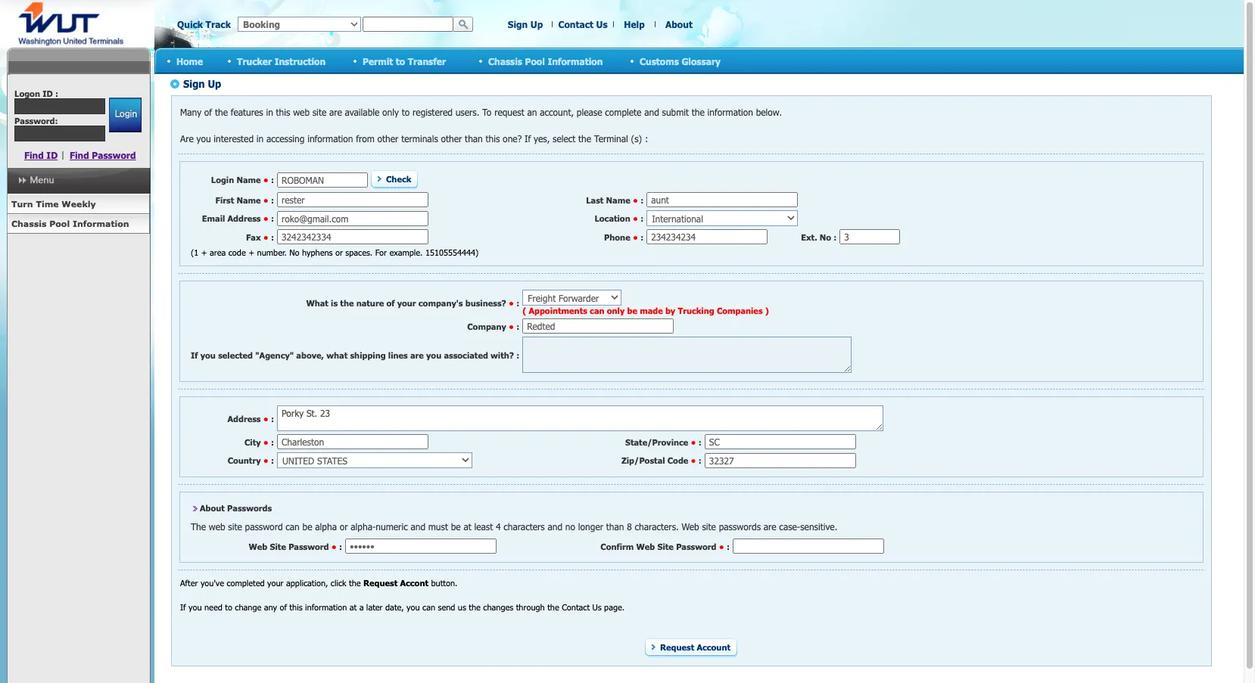 Task type: locate. For each thing, give the bounding box(es) containing it.
find id
[[24, 150, 58, 161]]

id
[[43, 89, 53, 98], [46, 150, 58, 161]]

time
[[36, 199, 59, 209]]

track
[[206, 19, 231, 30]]

pool
[[525, 56, 545, 66], [49, 219, 70, 229]]

contact us link
[[558, 19, 608, 30]]

1 horizontal spatial chassis pool information
[[488, 56, 603, 66]]

1 horizontal spatial information
[[548, 56, 603, 66]]

1 find from the left
[[24, 150, 44, 161]]

chassis
[[488, 56, 523, 66], [11, 219, 47, 229]]

None text field
[[363, 17, 454, 32], [14, 98, 105, 114], [363, 17, 454, 32], [14, 98, 105, 114]]

chassis down turn
[[11, 219, 47, 229]]

login image
[[109, 98, 141, 133]]

pool down turn time weekly
[[49, 219, 70, 229]]

weekly
[[62, 199, 96, 209]]

chassis pool information link
[[7, 214, 150, 234]]

:
[[55, 89, 58, 98]]

1 horizontal spatial chassis
[[488, 56, 523, 66]]

1 vertical spatial pool
[[49, 219, 70, 229]]

id down password:
[[46, 150, 58, 161]]

find id link
[[24, 150, 58, 161]]

find down password:
[[24, 150, 44, 161]]

find left password
[[70, 150, 89, 161]]

help link
[[624, 19, 645, 30]]

1 vertical spatial chassis
[[11, 219, 47, 229]]

1 vertical spatial information
[[73, 219, 129, 229]]

customs
[[640, 56, 679, 66]]

chassis pool information down up
[[488, 56, 603, 66]]

glossary
[[682, 56, 721, 66]]

information down contact
[[548, 56, 603, 66]]

0 horizontal spatial chassis
[[11, 219, 47, 229]]

0 vertical spatial chassis pool information
[[488, 56, 603, 66]]

logon
[[14, 89, 40, 98]]

0 vertical spatial pool
[[525, 56, 545, 66]]

2 find from the left
[[70, 150, 89, 161]]

0 vertical spatial information
[[548, 56, 603, 66]]

information
[[548, 56, 603, 66], [73, 219, 129, 229]]

chassis down sign
[[488, 56, 523, 66]]

sign up link
[[508, 19, 543, 30]]

us
[[596, 19, 608, 30]]

trucker instruction
[[237, 56, 326, 66]]

id left :
[[43, 89, 53, 98]]

0 horizontal spatial pool
[[49, 219, 70, 229]]

0 vertical spatial id
[[43, 89, 53, 98]]

0 horizontal spatial find
[[24, 150, 44, 161]]

customs glossary
[[640, 56, 721, 66]]

1 vertical spatial id
[[46, 150, 58, 161]]

information down weekly
[[73, 219, 129, 229]]

find
[[24, 150, 44, 161], [70, 150, 89, 161]]

turn time weekly
[[11, 199, 96, 209]]

chassis pool information
[[488, 56, 603, 66], [11, 219, 129, 229]]

0 vertical spatial chassis
[[488, 56, 523, 66]]

0 horizontal spatial information
[[73, 219, 129, 229]]

1 vertical spatial chassis pool information
[[11, 219, 129, 229]]

1 horizontal spatial find
[[70, 150, 89, 161]]

chassis pool information down turn time weekly "link"
[[11, 219, 129, 229]]

pool down up
[[525, 56, 545, 66]]

None password field
[[14, 126, 105, 142]]



Task type: describe. For each thing, give the bounding box(es) containing it.
chassis inside 'chassis pool information' link
[[11, 219, 47, 229]]

to
[[396, 56, 405, 66]]

password
[[92, 150, 136, 161]]

quick track
[[177, 19, 231, 30]]

up
[[531, 19, 543, 30]]

password:
[[14, 116, 58, 126]]

help
[[624, 19, 645, 30]]

permit
[[363, 56, 393, 66]]

find for find password
[[70, 150, 89, 161]]

id for find
[[46, 150, 58, 161]]

trucker
[[237, 56, 272, 66]]

about
[[666, 19, 693, 30]]

turn
[[11, 199, 33, 209]]

find password link
[[70, 150, 136, 161]]

contact us
[[558, 19, 608, 30]]

permit to transfer
[[363, 56, 446, 66]]

quick
[[177, 19, 203, 30]]

home
[[176, 56, 203, 66]]

sign
[[508, 19, 528, 30]]

turn time weekly link
[[7, 195, 150, 214]]

transfer
[[408, 56, 446, 66]]

find for find id
[[24, 150, 44, 161]]

id for logon
[[43, 89, 53, 98]]

instruction
[[275, 56, 326, 66]]

sign up
[[508, 19, 543, 30]]

0 horizontal spatial chassis pool information
[[11, 219, 129, 229]]

1 horizontal spatial pool
[[525, 56, 545, 66]]

about link
[[666, 19, 693, 30]]

logon id :
[[14, 89, 58, 98]]

contact
[[558, 19, 594, 30]]

find password
[[70, 150, 136, 161]]



Task type: vqa. For each thing, say whether or not it's contained in the screenshot.
Logon ID :
yes



